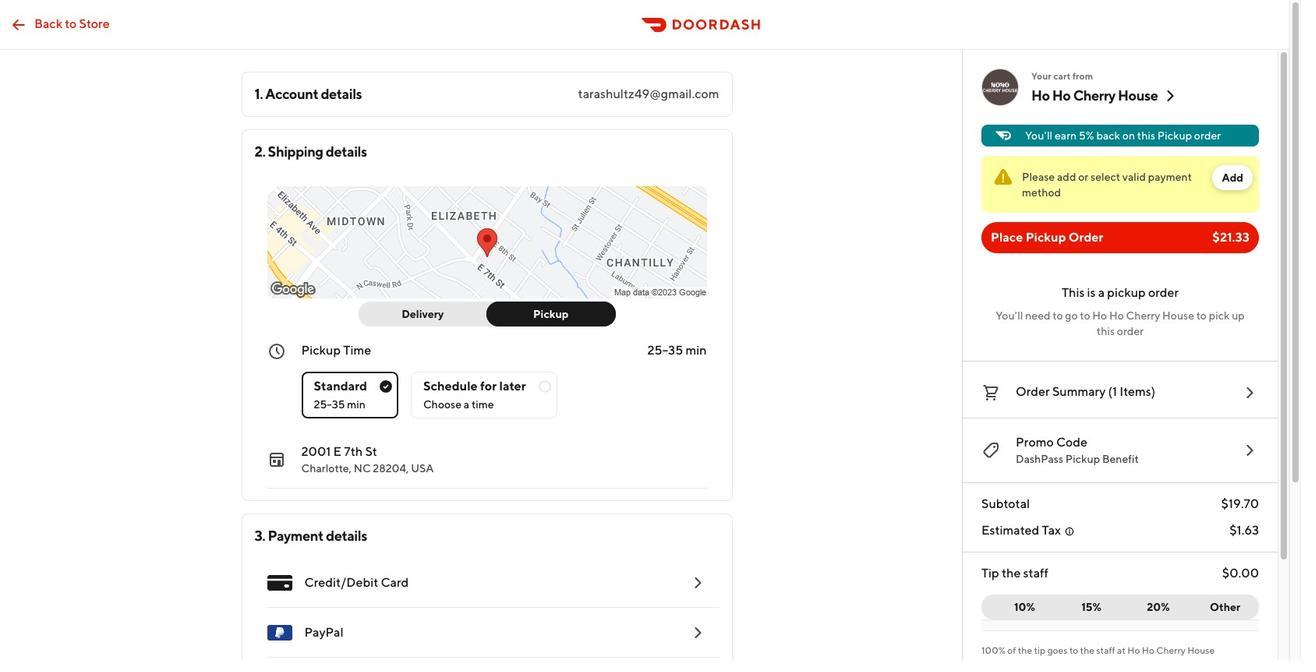 Task type: vqa. For each thing, say whether or not it's contained in the screenshot.
min to the left
yes



Task type: locate. For each thing, give the bounding box(es) containing it.
2. shipping details
[[255, 143, 367, 160]]

None radio
[[411, 372, 557, 419]]

tip
[[982, 566, 999, 581]]

1 vertical spatial cherry
[[1126, 310, 1160, 322]]

cherry down 20% button at the right bottom of the page
[[1157, 645, 1186, 657]]

ho ho cherry house
[[1032, 87, 1158, 104]]

2 vertical spatial order
[[1117, 325, 1144, 338]]

choose a time
[[423, 398, 494, 411]]

0 horizontal spatial order
[[1016, 384, 1050, 399]]

order up add button
[[1194, 129, 1221, 142]]

0 horizontal spatial min
[[347, 398, 366, 411]]

10%
[[1014, 601, 1035, 614]]

1 horizontal spatial you'll
[[1025, 129, 1053, 142]]

0 horizontal spatial 25–35 min
[[314, 398, 366, 411]]

paypal
[[304, 625, 344, 640]]

details right 2. shipping at the left
[[326, 143, 367, 160]]

0 horizontal spatial order
[[1117, 325, 1144, 338]]

menu containing credit/debit card
[[255, 558, 719, 660]]

charlotte,
[[301, 462, 352, 475]]

delivery
[[402, 308, 444, 320]]

delivery or pickup selector option group
[[358, 302, 616, 327]]

please
[[1022, 171, 1055, 183]]

schedule
[[423, 379, 478, 394]]

house up on
[[1118, 87, 1158, 104]]

1 vertical spatial min
[[347, 398, 366, 411]]

to
[[65, 16, 77, 31], [1053, 310, 1063, 322], [1080, 310, 1090, 322], [1197, 310, 1207, 322], [1070, 645, 1078, 657]]

cherry down from
[[1073, 87, 1116, 104]]

15%
[[1082, 601, 1102, 614]]

0 horizontal spatial this
[[1097, 325, 1115, 338]]

the
[[1002, 566, 1021, 581], [1018, 645, 1032, 657], [1080, 645, 1095, 657]]

1 vertical spatial this
[[1097, 325, 1115, 338]]

standard
[[314, 379, 367, 394]]

1 vertical spatial details
[[326, 143, 367, 160]]

back
[[34, 16, 63, 31]]

order summary (1 items)
[[1016, 384, 1156, 399]]

0 horizontal spatial a
[[464, 398, 470, 411]]

0 vertical spatial order
[[1194, 129, 1221, 142]]

you'll left the 'need' on the top right of page
[[996, 310, 1023, 322]]

this right on
[[1137, 129, 1156, 142]]

order inside button
[[1194, 129, 1221, 142]]

1 vertical spatial staff
[[1097, 645, 1115, 657]]

pickup
[[1158, 129, 1192, 142], [1026, 230, 1066, 245], [533, 308, 569, 320], [301, 343, 341, 358], [1066, 453, 1100, 465]]

0 vertical spatial details
[[321, 86, 362, 102]]

you'll inside you'll need to go to ho ho cherry house to pick up this order
[[996, 310, 1023, 322]]

order
[[1069, 230, 1104, 245], [1016, 384, 1050, 399]]

staff up 10%
[[1023, 566, 1049, 581]]

this
[[1137, 129, 1156, 142], [1097, 325, 1115, 338]]

1 horizontal spatial this
[[1137, 129, 1156, 142]]

1 vertical spatial house
[[1163, 310, 1195, 322]]

add
[[1222, 172, 1244, 184]]

25–35 min
[[648, 343, 707, 358], [314, 398, 366, 411]]

pickup
[[1107, 285, 1146, 300]]

please add or select valid payment method
[[1022, 171, 1192, 199]]

cherry inside button
[[1073, 87, 1116, 104]]

1 horizontal spatial 25–35
[[648, 343, 683, 358]]

none radio inside option group
[[411, 372, 557, 419]]

1 horizontal spatial order
[[1069, 230, 1104, 245]]

0 vertical spatial a
[[1098, 285, 1105, 300]]

order left summary
[[1016, 384, 1050, 399]]

cart
[[1054, 70, 1071, 82]]

None radio
[[301, 372, 398, 419]]

2 horizontal spatial order
[[1194, 129, 1221, 142]]

earn
[[1055, 129, 1077, 142]]

order right pickup
[[1148, 285, 1179, 300]]

1 vertical spatial 25–35
[[314, 398, 345, 411]]

show menu image
[[267, 571, 292, 596]]

back to store
[[34, 16, 110, 31]]

1 horizontal spatial staff
[[1097, 645, 1115, 657]]

option group containing standard
[[301, 359, 707, 419]]

1 horizontal spatial order
[[1148, 285, 1179, 300]]

code
[[1056, 435, 1088, 450]]

none radio containing schedule for later
[[411, 372, 557, 419]]

1 vertical spatial you'll
[[996, 310, 1023, 322]]

details
[[321, 86, 362, 102], [326, 143, 367, 160], [326, 528, 367, 544]]

10% button
[[982, 595, 1059, 620]]

1 horizontal spatial 25–35 min
[[648, 343, 707, 358]]

to left go
[[1053, 310, 1063, 322]]

details up credit/debit
[[326, 528, 367, 544]]

0 vertical spatial house
[[1118, 87, 1158, 104]]

you'll left the "earn"
[[1025, 129, 1053, 142]]

time
[[343, 343, 371, 358]]

0 vertical spatial you'll
[[1025, 129, 1053, 142]]

is
[[1087, 285, 1096, 300]]

this inside you'll earn 5% back on this pickup order button
[[1137, 129, 1156, 142]]

house
[[1118, 87, 1158, 104], [1163, 310, 1195, 322], [1188, 645, 1215, 657]]

Pickup radio
[[487, 302, 616, 327]]

1 vertical spatial 25–35 min
[[314, 398, 366, 411]]

schedule for later
[[423, 379, 526, 394]]

staff
[[1023, 566, 1049, 581], [1097, 645, 1115, 657]]

min
[[686, 343, 707, 358], [347, 398, 366, 411]]

the right goes
[[1080, 645, 1095, 657]]

2 vertical spatial details
[[326, 528, 367, 544]]

status
[[982, 156, 1259, 213]]

$0.00
[[1222, 566, 1259, 581]]

0 horizontal spatial staff
[[1023, 566, 1049, 581]]

menu
[[255, 558, 719, 660]]

order down pickup
[[1117, 325, 1144, 338]]

a left time
[[464, 398, 470, 411]]

details for 2. shipping details
[[326, 143, 367, 160]]

house down other button at the bottom right of page
[[1188, 645, 1215, 657]]

pickup inside button
[[1158, 129, 1192, 142]]

min inside option group
[[347, 398, 366, 411]]

0 horizontal spatial you'll
[[996, 310, 1023, 322]]

25–35 min inside option
[[314, 398, 366, 411]]

this down this is a pickup order at the top right of the page
[[1097, 325, 1115, 338]]

nc
[[354, 462, 371, 475]]

staff left at
[[1097, 645, 1115, 657]]

up
[[1232, 310, 1245, 322]]

house left pick
[[1163, 310, 1195, 322]]

0 vertical spatial this
[[1137, 129, 1156, 142]]

option group
[[301, 359, 707, 419]]

2. shipping
[[255, 143, 323, 160]]

1 vertical spatial order
[[1016, 384, 1050, 399]]

0 vertical spatial cherry
[[1073, 87, 1116, 104]]

your cart from
[[1032, 70, 1093, 82]]

tip amount option group
[[982, 595, 1259, 620]]

1 horizontal spatial min
[[686, 343, 707, 358]]

to right back
[[65, 16, 77, 31]]

15% button
[[1058, 595, 1126, 620]]

promo code dashpass pickup benefit
[[1016, 435, 1139, 465]]

1 vertical spatial order
[[1148, 285, 1179, 300]]

you'll earn 5% back on this pickup order button
[[982, 125, 1259, 147]]

to left pick
[[1197, 310, 1207, 322]]

a right is
[[1098, 285, 1105, 300]]

subtotal
[[982, 497, 1030, 511]]

order up is
[[1069, 230, 1104, 245]]

ho
[[1032, 87, 1050, 104], [1052, 87, 1071, 104], [1093, 310, 1107, 322], [1109, 310, 1124, 322], [1128, 645, 1140, 657], [1142, 645, 1155, 657]]

0 vertical spatial staff
[[1023, 566, 1049, 581]]

to right go
[[1080, 310, 1090, 322]]

choose
[[423, 398, 462, 411]]

cherry down pickup
[[1126, 310, 1160, 322]]

details right 1. account
[[321, 86, 362, 102]]

order summary (1 items) button
[[982, 380, 1259, 405]]

select
[[1091, 171, 1121, 183]]

you'll inside button
[[1025, 129, 1053, 142]]

you'll for you'll need to go to ho ho cherry house to pick up this order
[[996, 310, 1023, 322]]

none radio containing standard
[[301, 372, 398, 419]]

25–35
[[648, 343, 683, 358], [314, 398, 345, 411]]



Task type: describe. For each thing, give the bounding box(es) containing it.
card
[[381, 575, 409, 590]]

1. account details
[[255, 86, 362, 102]]

0 vertical spatial 25–35
[[648, 343, 683, 358]]

the right the tip at bottom right
[[1002, 566, 1021, 581]]

e
[[333, 444, 342, 459]]

back
[[1097, 129, 1120, 142]]

0 vertical spatial 25–35 min
[[648, 343, 707, 358]]

credit/debit card
[[304, 575, 409, 590]]

method
[[1022, 186, 1061, 199]]

1. account
[[255, 86, 318, 102]]

Delivery radio
[[358, 302, 497, 327]]

20%
[[1147, 601, 1170, 614]]

you'll earn 5% back on this pickup order
[[1025, 129, 1221, 142]]

time
[[472, 398, 494, 411]]

order inside you'll need to go to ho ho cherry house to pick up this order
[[1117, 325, 1144, 338]]

goes
[[1048, 645, 1068, 657]]

status containing please add or select valid payment method
[[982, 156, 1259, 213]]

ho ho cherry house button
[[1032, 87, 1180, 105]]

order inside button
[[1016, 384, 1050, 399]]

from
[[1073, 70, 1093, 82]]

go
[[1065, 310, 1078, 322]]

20% button
[[1125, 595, 1192, 620]]

to right goes
[[1070, 645, 1078, 657]]

or
[[1079, 171, 1089, 183]]

add
[[1057, 171, 1076, 183]]

this
[[1062, 285, 1085, 300]]

pickup time
[[301, 343, 371, 358]]

at
[[1117, 645, 1126, 657]]

3. payment
[[255, 528, 323, 544]]

this inside you'll need to go to ho ho cherry house to pick up this order
[[1097, 325, 1115, 338]]

promo
[[1016, 435, 1054, 450]]

1 horizontal spatial a
[[1098, 285, 1105, 300]]

tax
[[1042, 523, 1061, 538]]

of
[[1008, 645, 1016, 657]]

for
[[480, 379, 497, 394]]

2001 e 7th st charlotte,  nc 28204,  usa
[[301, 444, 434, 475]]

place pickup order
[[991, 230, 1104, 245]]

on
[[1123, 129, 1135, 142]]

usa
[[411, 462, 434, 475]]

this is a pickup order
[[1062, 285, 1179, 300]]

house inside button
[[1118, 87, 1158, 104]]

add new payment method image
[[688, 624, 707, 642]]

0 vertical spatial min
[[686, 343, 707, 358]]

tarashultz49@gmail.com
[[578, 87, 719, 101]]

2 vertical spatial house
[[1188, 645, 1215, 657]]

tip the staff
[[982, 566, 1049, 581]]

you'll need to go to ho ho cherry house to pick up this order
[[996, 310, 1245, 338]]

1 vertical spatial a
[[464, 398, 470, 411]]

benefit
[[1102, 453, 1139, 465]]

0 horizontal spatial 25–35
[[314, 398, 345, 411]]

tip
[[1034, 645, 1046, 657]]

2 vertical spatial cherry
[[1157, 645, 1186, 657]]

100%
[[982, 645, 1006, 657]]

your
[[1032, 70, 1052, 82]]

items)
[[1120, 384, 1156, 399]]

the right of
[[1018, 645, 1032, 657]]

st
[[365, 444, 377, 459]]

2001
[[301, 444, 331, 459]]

100% of the tip goes to the staff at ho ho cherry house
[[982, 645, 1215, 657]]

pick
[[1209, 310, 1230, 322]]

add button
[[1213, 165, 1253, 190]]

to inside back to store button
[[65, 16, 77, 31]]

Other button
[[1192, 595, 1259, 620]]

valid
[[1123, 171, 1146, 183]]

summary
[[1053, 384, 1106, 399]]

details for 3. payment details
[[326, 528, 367, 544]]

$21.33
[[1213, 230, 1250, 245]]

pickup inside option
[[533, 308, 569, 320]]

credit/debit
[[304, 575, 378, 590]]

5%
[[1079, 129, 1094, 142]]

store
[[79, 16, 110, 31]]

3. payment details
[[255, 528, 367, 544]]

house inside you'll need to go to ho ho cherry house to pick up this order
[[1163, 310, 1195, 322]]

details for 1. account details
[[321, 86, 362, 102]]

$19.70
[[1221, 497, 1259, 511]]

estimated
[[982, 523, 1039, 538]]

place
[[991, 230, 1023, 245]]

none radio inside option group
[[301, 372, 398, 419]]

(1
[[1108, 384, 1117, 399]]

payment
[[1148, 171, 1192, 183]]

add new payment method image
[[688, 574, 707, 593]]

later
[[499, 379, 526, 394]]

dashpass
[[1016, 453, 1064, 465]]

back to store button
[[0, 9, 119, 40]]

cherry inside you'll need to go to ho ho cherry house to pick up this order
[[1126, 310, 1160, 322]]

you'll for you'll earn 5% back on this pickup order
[[1025, 129, 1053, 142]]

other
[[1210, 601, 1241, 614]]

0 vertical spatial order
[[1069, 230, 1104, 245]]

need
[[1025, 310, 1051, 322]]

pickup inside promo code dashpass pickup benefit
[[1066, 453, 1100, 465]]

7th
[[344, 444, 363, 459]]

$1.63
[[1230, 523, 1259, 538]]

28204,
[[373, 462, 409, 475]]



